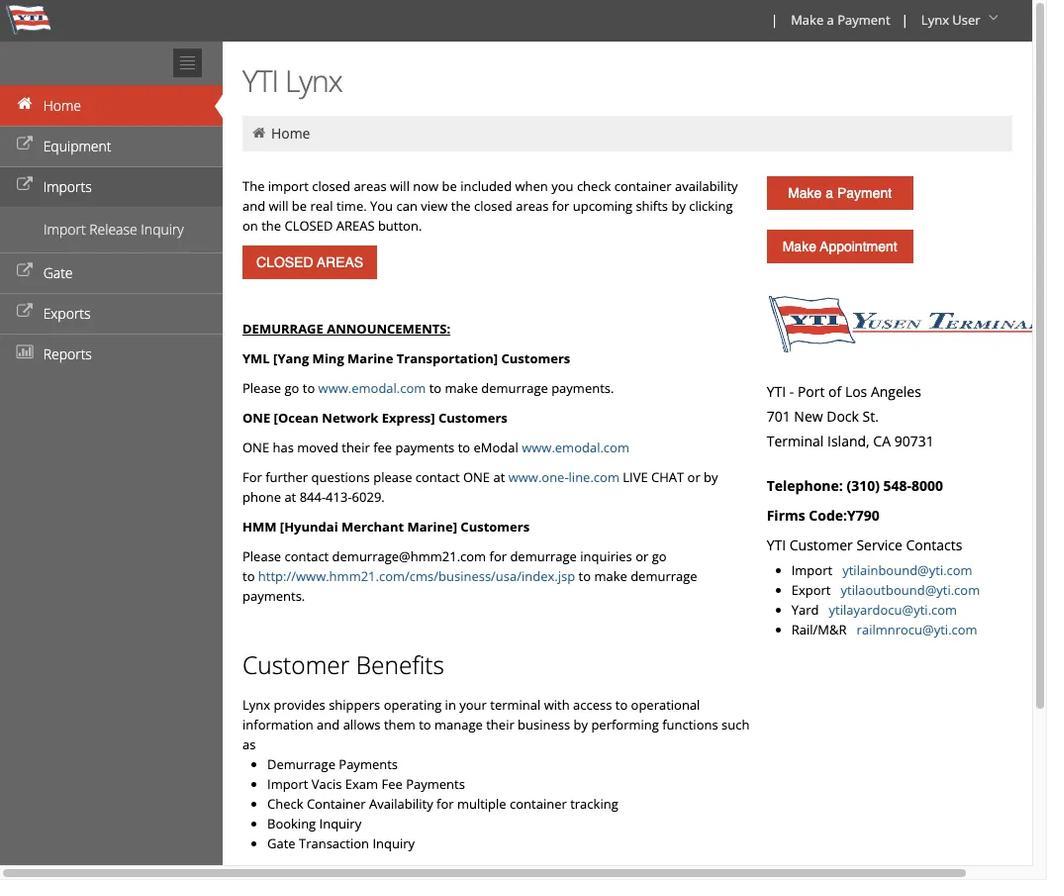 Task type: vqa. For each thing, say whether or not it's contained in the screenshot.


Task type: locate. For each thing, give the bounding box(es) containing it.
emodal
[[474, 439, 519, 456]]

1 vertical spatial contact
[[285, 548, 329, 565]]

1 vertical spatial customer
[[243, 649, 350, 681]]

button.
[[378, 217, 422, 235]]

their left fee
[[342, 439, 370, 456]]

inquiry right release
[[141, 220, 184, 239]]

0 vertical spatial payment
[[838, 11, 891, 29]]

1 vertical spatial go
[[652, 548, 667, 565]]

0 vertical spatial contact
[[416, 468, 460, 486]]

home right home icon
[[271, 124, 310, 143]]

home image
[[15, 97, 35, 111]]

customers down live chat or by phone at 844-413-6029.
[[461, 518, 530, 536]]

0 vertical spatial home
[[43, 96, 81, 115]]

0 horizontal spatial container
[[510, 795, 567, 813]]

import for import
[[792, 561, 840, 579]]

payment up appointment
[[838, 185, 892, 201]]

and down the
[[243, 197, 266, 215]]

equipment link
[[0, 126, 223, 166]]

lynx for user
[[922, 11, 950, 29]]

please
[[243, 379, 281, 397], [243, 548, 281, 565]]

0 vertical spatial make
[[791, 11, 824, 29]]

reports
[[43, 345, 92, 363]]

1 vertical spatial at
[[285, 488, 296, 506]]

1 horizontal spatial make
[[595, 567, 628, 585]]

http://www.hmm21.com/cms/business/usa/index.jsp
[[258, 567, 575, 585]]

1 horizontal spatial home
[[271, 124, 310, 143]]

0 horizontal spatial make
[[445, 379, 478, 397]]

1 horizontal spatial contact
[[416, 468, 460, 486]]

1 vertical spatial will
[[269, 197, 289, 215]]

home
[[43, 96, 81, 115], [271, 124, 310, 143]]

announcements:
[[327, 320, 451, 338]]

yti left -
[[767, 382, 786, 401]]

ytilaoutbound@yti.com link
[[841, 581, 981, 599]]

1 please from the top
[[243, 379, 281, 397]]

0 vertical spatial customer
[[790, 536, 853, 555]]

network
[[322, 409, 379, 427]]

demurrage down "inquiries"
[[631, 567, 698, 585]]

go right "inquiries"
[[652, 548, 667, 565]]

1 vertical spatial yti
[[767, 382, 786, 401]]

www.emodal.com link for to make demurrage payments.
[[318, 379, 426, 397]]

the import closed areas will now be included when you check container availability and will be real time.  you can view the closed areas for upcoming shifts by clicking on the closed areas button.
[[243, 177, 738, 235]]

1 horizontal spatial and
[[317, 716, 340, 734]]

their down "terminal"
[[486, 716, 515, 734]]

-
[[790, 382, 794, 401]]

to up performing
[[616, 696, 628, 714]]

los
[[846, 382, 868, 401]]

make inside to make demurrage payments.
[[595, 567, 628, 585]]

yti inside yti - port of los angeles 701 new dock st. terminal island, ca 90731
[[767, 382, 786, 401]]

external link image for gate
[[15, 264, 35, 278]]

0 vertical spatial www.emodal.com
[[318, 379, 426, 397]]

701
[[767, 407, 791, 426]]

the right view
[[451, 197, 471, 215]]

import up check on the left bottom of page
[[267, 775, 308, 793]]

yard
[[792, 601, 819, 619]]

external link image inside gate link
[[15, 264, 35, 278]]

railmnrocu@yti.com
[[857, 621, 978, 639]]

please for please contact demurrage@hmm21.com for demurrage inquiries or go to
[[243, 548, 281, 565]]

to up [ocean
[[303, 379, 315, 397]]

1 vertical spatial external link image
[[15, 264, 35, 278]]

to inside to make demurrage payments.
[[579, 567, 591, 585]]

0 vertical spatial payments.
[[552, 379, 614, 397]]

for
[[243, 468, 262, 486]]

ytilainbound@yti.com link
[[843, 561, 973, 579]]

shifts
[[636, 197, 668, 215]]

1 horizontal spatial go
[[652, 548, 667, 565]]

for left multiple
[[437, 795, 454, 813]]

yti for yti customer service contacts
[[767, 536, 786, 555]]

their
[[342, 439, 370, 456], [486, 716, 515, 734]]

2 vertical spatial external link image
[[15, 305, 35, 319]]

0 horizontal spatial |
[[771, 11, 778, 29]]

at inside live chat or by phone at 844-413-6029.
[[285, 488, 296, 506]]

areas down when
[[516, 197, 549, 215]]

1 vertical spatial www.emodal.com link
[[522, 439, 630, 456]]

inquiry down the container
[[319, 815, 362, 833]]

2 vertical spatial import
[[267, 775, 308, 793]]

1 vertical spatial gate
[[267, 835, 296, 853]]

1 horizontal spatial lynx
[[285, 60, 342, 101]]

demurrage up the emodal
[[482, 379, 548, 397]]

by
[[672, 197, 686, 215], [704, 468, 718, 486], [574, 716, 588, 734]]

closed
[[312, 177, 351, 195], [474, 197, 513, 215]]

home link up equipment
[[0, 85, 223, 126]]

now
[[413, 177, 439, 195]]

will down import
[[269, 197, 289, 215]]

closed up the real
[[312, 177, 351, 195]]

0 vertical spatial inquiry
[[141, 220, 184, 239]]

one
[[243, 409, 271, 427], [243, 439, 269, 456], [463, 468, 490, 486]]

to down "operating"
[[419, 716, 431, 734]]

1 vertical spatial www.emodal.com
[[522, 439, 630, 456]]

one down the emodal
[[463, 468, 490, 486]]

container left tracking
[[510, 795, 567, 813]]

import down imports
[[44, 220, 86, 239]]

0 vertical spatial container
[[615, 177, 672, 195]]

container inside lynx provides shippers operating in your terminal with access to operational information and allows them to manage their business by performing functions such as demurrage payments import vacis exam fee payments check container availability for multiple container tracking booking inquiry gate transaction inquiry
[[510, 795, 567, 813]]

home link
[[0, 85, 223, 126], [271, 124, 310, 143]]

www.emodal.com up www.one-line.com link
[[522, 439, 630, 456]]

3 external link image from the top
[[15, 305, 35, 319]]

external link image
[[15, 138, 35, 152]]

demurrage
[[243, 320, 324, 338]]

make
[[445, 379, 478, 397], [595, 567, 628, 585]]

2 | from the left
[[902, 11, 909, 29]]

and down shippers
[[317, 716, 340, 734]]

at down further
[[285, 488, 296, 506]]

payments. down the hmm
[[243, 587, 305, 605]]

1 vertical spatial for
[[490, 548, 507, 565]]

make a payment link
[[782, 0, 898, 42], [767, 176, 914, 210]]

yti up home icon
[[243, 60, 278, 101]]

by down access
[[574, 716, 588, 734]]

exports link
[[0, 293, 223, 334]]

www.emodal.com link
[[318, 379, 426, 397], [522, 439, 630, 456]]

lynx user link
[[913, 0, 1011, 42]]

external link image inside exports link
[[15, 305, 35, 319]]

check
[[577, 177, 611, 195]]

ca
[[874, 432, 891, 451]]

0 horizontal spatial their
[[342, 439, 370, 456]]

please for please go to www.emodal.com to make demurrage payments.
[[243, 379, 281, 397]]

one left "has"
[[243, 439, 269, 456]]

lynx provides shippers operating in your terminal with access to operational information and allows them to manage their business by performing functions such as demurrage payments import vacis exam fee payments check container availability for multiple container tracking booking inquiry gate transaction inquiry
[[243, 696, 750, 853]]

ytilaoutbound@yti.com
[[841, 581, 981, 599]]

upcoming
[[573, 197, 633, 215]]

firms
[[767, 506, 806, 525]]

rail/m&r
[[792, 621, 847, 639]]

by right shifts
[[672, 197, 686, 215]]

or right the chat
[[688, 468, 701, 486]]

1 vertical spatial make a payment link
[[767, 176, 914, 210]]

import for import release inquiry
[[44, 220, 86, 239]]

1 vertical spatial be
[[292, 197, 307, 215]]

1 vertical spatial payments
[[406, 775, 465, 793]]

one for one has moved their fee payments to emodal www.emodal.com
[[243, 439, 269, 456]]

0 horizontal spatial import
[[44, 220, 86, 239]]

0 vertical spatial import
[[44, 220, 86, 239]]

0 vertical spatial go
[[285, 379, 299, 397]]

check
[[267, 795, 304, 813]]

2 vertical spatial lynx
[[243, 696, 270, 714]]

payments up exam
[[339, 756, 398, 773]]

1 vertical spatial by
[[704, 468, 718, 486]]

0 vertical spatial and
[[243, 197, 266, 215]]

0 horizontal spatial or
[[636, 548, 649, 565]]

contact down the [hyundai
[[285, 548, 329, 565]]

of
[[829, 382, 842, 401]]

0 vertical spatial yti
[[243, 60, 278, 101]]

1 horizontal spatial or
[[688, 468, 701, 486]]

areas
[[354, 177, 387, 195], [516, 197, 549, 215]]

0 horizontal spatial home
[[43, 96, 81, 115]]

availability
[[675, 177, 738, 195]]

container
[[615, 177, 672, 195], [510, 795, 567, 813]]

1 horizontal spatial home link
[[271, 124, 310, 143]]

one [ocean network express] customers
[[243, 409, 508, 427]]

on
[[243, 217, 258, 235]]

0 horizontal spatial www.emodal.com link
[[318, 379, 426, 397]]

1 horizontal spatial the
[[451, 197, 471, 215]]

by right the chat
[[704, 468, 718, 486]]

lynx inside lynx provides shippers operating in your terminal with access to operational information and allows them to manage their business by performing functions such as demurrage payments import vacis exam fee payments check container availability for multiple container tracking booking inquiry gate transaction inquiry
[[243, 696, 270, 714]]

0 horizontal spatial and
[[243, 197, 266, 215]]

1 vertical spatial customers
[[439, 409, 508, 427]]

0 horizontal spatial home link
[[0, 85, 223, 126]]

chat
[[652, 468, 684, 486]]

0 vertical spatial make
[[445, 379, 478, 397]]

closed down included
[[474, 197, 513, 215]]

1 vertical spatial and
[[317, 716, 340, 734]]

1 vertical spatial inquiry
[[319, 815, 362, 833]]

vacis
[[312, 775, 342, 793]]

1 horizontal spatial at
[[494, 468, 505, 486]]

please down the hmm
[[243, 548, 281, 565]]

1 vertical spatial closed
[[474, 197, 513, 215]]

at down the emodal
[[494, 468, 505, 486]]

to down "inquiries"
[[579, 567, 591, 585]]

customer down firms code:y790
[[790, 536, 853, 555]]

2 vertical spatial make
[[783, 239, 817, 254]]

be right now
[[442, 177, 457, 195]]

import up export
[[792, 561, 840, 579]]

customer up provides
[[243, 649, 350, 681]]

customers right transportation]
[[502, 350, 571, 367]]

1 vertical spatial import
[[792, 561, 840, 579]]

external link image inside imports "link"
[[15, 178, 35, 192]]

please
[[373, 468, 412, 486]]

1 horizontal spatial container
[[615, 177, 672, 195]]

be up closed
[[292, 197, 307, 215]]

payments.
[[552, 379, 614, 397], [243, 587, 305, 605]]

ming
[[313, 350, 344, 367]]

0 vertical spatial customers
[[502, 350, 571, 367]]

1 vertical spatial one
[[243, 439, 269, 456]]

0 horizontal spatial www.emodal.com
[[318, 379, 426, 397]]

0 horizontal spatial the
[[262, 217, 281, 235]]

make down "inquiries"
[[595, 567, 628, 585]]

0 vertical spatial be
[[442, 177, 457, 195]]

[hyundai
[[280, 518, 338, 536]]

0 vertical spatial please
[[243, 379, 281, 397]]

or inside live chat or by phone at 844-413-6029.
[[688, 468, 701, 486]]

0 vertical spatial will
[[390, 177, 410, 195]]

1 external link image from the top
[[15, 178, 35, 192]]

go inside "please contact demurrage@hmm21.com for demurrage inquiries or go to"
[[652, 548, 667, 565]]

2 external link image from the top
[[15, 264, 35, 278]]

for down you
[[552, 197, 570, 215]]

port
[[798, 382, 825, 401]]

gate
[[43, 263, 73, 282], [267, 835, 296, 853]]

payment left the lynx user on the top right
[[838, 11, 891, 29]]

0 vertical spatial by
[[672, 197, 686, 215]]

container inside the import closed areas will now be included when you check container availability and will be real time.  you can view the closed areas for upcoming shifts by clicking on the closed areas button.
[[615, 177, 672, 195]]

you
[[552, 177, 574, 195]]

will
[[390, 177, 410, 195], [269, 197, 289, 215]]

external link image
[[15, 178, 35, 192], [15, 264, 35, 278], [15, 305, 35, 319]]

0 horizontal spatial by
[[574, 716, 588, 734]]

st.
[[863, 407, 879, 426]]

inquiry down availability
[[373, 835, 415, 853]]

[yang
[[273, 350, 309, 367]]

please down yml
[[243, 379, 281, 397]]

in
[[445, 696, 456, 714]]

telephone:
[[767, 476, 843, 495]]

1 vertical spatial make a payment
[[788, 185, 892, 201]]

0 vertical spatial the
[[451, 197, 471, 215]]

please inside "please contact demurrage@hmm21.com for demurrage inquiries or go to"
[[243, 548, 281, 565]]

lynx
[[922, 11, 950, 29], [285, 60, 342, 101], [243, 696, 270, 714]]

go
[[285, 379, 299, 397], [652, 548, 667, 565]]

make
[[791, 11, 824, 29], [788, 185, 822, 201], [783, 239, 817, 254]]

0 vertical spatial for
[[552, 197, 570, 215]]

go down [yang
[[285, 379, 299, 397]]

make appointment
[[783, 239, 898, 254]]

www.emodal.com down marine
[[318, 379, 426, 397]]

2 please from the top
[[243, 548, 281, 565]]

to left the emodal
[[458, 439, 470, 456]]

customers up the emodal
[[439, 409, 508, 427]]

yti - port of los angeles 701 new dock st. terminal island, ca 90731
[[767, 382, 934, 451]]

1 horizontal spatial will
[[390, 177, 410, 195]]

payments up availability
[[406, 775, 465, 793]]

2 vertical spatial one
[[463, 468, 490, 486]]

payments. up line.com
[[552, 379, 614, 397]]

gate down booking
[[267, 835, 296, 853]]

payments
[[396, 439, 455, 456]]

1 horizontal spatial closed
[[474, 197, 513, 215]]

1 vertical spatial their
[[486, 716, 515, 734]]

1 horizontal spatial customer
[[790, 536, 853, 555]]

yti down firms
[[767, 536, 786, 555]]

or right "inquiries"
[[636, 548, 649, 565]]

to make demurrage payments.
[[243, 567, 698, 605]]

a
[[827, 11, 835, 29], [826, 185, 834, 201]]

will up can
[[390, 177, 410, 195]]

express]
[[382, 409, 435, 427]]

fee
[[373, 439, 392, 456]]

one left [ocean
[[243, 409, 271, 427]]

container up shifts
[[615, 177, 672, 195]]

home right home image
[[43, 96, 81, 115]]

payments. inside to make demurrage payments.
[[243, 587, 305, 605]]

0 horizontal spatial be
[[292, 197, 307, 215]]

None submit
[[243, 246, 377, 279]]

time.
[[337, 197, 367, 215]]

areas up you
[[354, 177, 387, 195]]

by inside the import closed areas will now be included when you check container availability and will be real time.  you can view the closed areas for upcoming shifts by clicking on the closed areas button.
[[672, 197, 686, 215]]

0 horizontal spatial contact
[[285, 548, 329, 565]]

contact down one has moved their fee payments to emodal www.emodal.com
[[416, 468, 460, 486]]

demurrage left "inquiries"
[[510, 548, 577, 565]]

1 horizontal spatial for
[[490, 548, 507, 565]]

availability
[[369, 795, 433, 813]]

gate up exports
[[43, 263, 73, 282]]

yti for yti lynx
[[243, 60, 278, 101]]

www.emodal.com link down marine
[[318, 379, 426, 397]]

2 horizontal spatial lynx
[[922, 11, 950, 29]]

0 vertical spatial lynx
[[922, 11, 950, 29]]

0 vertical spatial at
[[494, 468, 505, 486]]

make down transportation]
[[445, 379, 478, 397]]

2 vertical spatial demurrage
[[631, 567, 698, 585]]

1 vertical spatial please
[[243, 548, 281, 565]]

marine]
[[407, 518, 457, 536]]

www.one-line.com link
[[509, 468, 620, 486]]

clicking
[[689, 197, 733, 215]]

1 horizontal spatial |
[[902, 11, 909, 29]]

1 horizontal spatial areas
[[516, 197, 549, 215]]

home link right home icon
[[271, 124, 310, 143]]

for up to make demurrage payments.
[[490, 548, 507, 565]]

and inside lynx provides shippers operating in your terminal with access to operational information and allows them to manage their business by performing functions such as demurrage payments import vacis exam fee payments check container availability for multiple container tracking booking inquiry gate transaction inquiry
[[317, 716, 340, 734]]

www.emodal.com link up www.one-line.com link
[[522, 439, 630, 456]]

2 vertical spatial for
[[437, 795, 454, 813]]

the right on
[[262, 217, 281, 235]]

to down the hmm
[[243, 567, 255, 585]]

0 horizontal spatial go
[[285, 379, 299, 397]]



Task type: describe. For each thing, give the bounding box(es) containing it.
0 horizontal spatial inquiry
[[141, 220, 184, 239]]

performing
[[592, 716, 659, 734]]

import
[[268, 177, 309, 195]]

demurrage inside to make demurrage payments.
[[631, 567, 698, 585]]

appointment
[[820, 239, 898, 254]]

1 horizontal spatial be
[[442, 177, 457, 195]]

container
[[307, 795, 366, 813]]

yti for yti - port of los angeles 701 new dock st. terminal island, ca 90731
[[767, 382, 786, 401]]

to down transportation]
[[429, 379, 442, 397]]

for inside the import closed areas will now be included when you check container availability and will be real time.  you can view the closed areas for upcoming shifts by clicking on the closed areas button.
[[552, 197, 570, 215]]

inquiries
[[581, 548, 633, 565]]

and inside the import closed areas will now be included when you check container availability and will be real time.  you can view the closed areas for upcoming shifts by clicking on the closed areas button.
[[243, 197, 266, 215]]

1 vertical spatial areas
[[516, 197, 549, 215]]

yml
[[243, 350, 270, 367]]

code:y790
[[809, 506, 880, 525]]

view
[[421, 197, 448, 215]]

0 vertical spatial a
[[827, 11, 835, 29]]

manage
[[435, 716, 483, 734]]

ytilainbound@yti.com
[[843, 561, 973, 579]]

to inside "please contact demurrage@hmm21.com for demurrage inquiries or go to"
[[243, 567, 255, 585]]

allows
[[343, 716, 381, 734]]

island,
[[828, 432, 870, 451]]

booking
[[267, 815, 316, 833]]

http://www.hmm21.com/cms/business/usa/index.jsp link
[[258, 567, 575, 585]]

provides
[[274, 696, 326, 714]]

with
[[544, 696, 570, 714]]

0 vertical spatial make a payment link
[[782, 0, 898, 42]]

0 vertical spatial closed
[[312, 177, 351, 195]]

import inside lynx provides shippers operating in your terminal with access to operational information and allows them to manage their business by performing functions such as demurrage payments import vacis exam fee payments check container availability for multiple container tracking booking inquiry gate transaction inquiry
[[267, 775, 308, 793]]

imports
[[43, 177, 92, 196]]

demurrage
[[267, 756, 336, 773]]

release
[[89, 220, 137, 239]]

one has moved their fee payments to emodal www.emodal.com
[[243, 439, 630, 456]]

as
[[243, 736, 256, 754]]

their inside lynx provides shippers operating in your terminal with access to operational information and allows them to manage their business by performing functions such as demurrage payments import vacis exam fee payments check container availability for multiple container tracking booking inquiry gate transaction inquiry
[[486, 716, 515, 734]]

closed
[[285, 217, 333, 235]]

railmnrocu@yti.com link
[[857, 621, 978, 639]]

customer benefits
[[243, 649, 445, 681]]

1 vertical spatial the
[[262, 217, 281, 235]]

hmm [hyundai merchant marine] customers
[[243, 518, 530, 536]]

contacts
[[906, 536, 963, 555]]

exports
[[43, 304, 91, 323]]

merchant
[[342, 518, 404, 536]]

ytilayardocu@yti.com link
[[829, 601, 958, 619]]

telephone: (310) 548-8000
[[767, 476, 944, 495]]

exam
[[345, 775, 378, 793]]

6029.
[[352, 488, 385, 506]]

external link image for imports
[[15, 178, 35, 192]]

your
[[460, 696, 487, 714]]

you
[[370, 197, 393, 215]]

make appointment link
[[767, 230, 914, 263]]

them
[[384, 716, 416, 734]]

or inside "please contact demurrage@hmm21.com for demurrage inquiries or go to"
[[636, 548, 649, 565]]

(310)
[[847, 476, 880, 495]]

transaction
[[299, 835, 369, 853]]

0 vertical spatial make a payment
[[791, 11, 891, 29]]

new
[[794, 407, 823, 426]]

contact inside "please contact demurrage@hmm21.com for demurrage inquiries or go to"
[[285, 548, 329, 565]]

live
[[623, 468, 648, 486]]

moved
[[297, 439, 339, 456]]

has
[[273, 439, 294, 456]]

hmm
[[243, 518, 277, 536]]

operating
[[384, 696, 442, 714]]

customers for one [ocean network express] customers
[[439, 409, 508, 427]]

can
[[397, 197, 418, 215]]

areas
[[336, 217, 375, 235]]

1 vertical spatial a
[[826, 185, 834, 201]]

external link image for exports
[[15, 305, 35, 319]]

home image
[[251, 126, 268, 140]]

such
[[722, 716, 750, 734]]

1 vertical spatial lynx
[[285, 60, 342, 101]]

www.one-
[[509, 468, 569, 486]]

demurrage announcements:
[[243, 320, 451, 338]]

0 vertical spatial demurrage
[[482, 379, 548, 397]]

bar chart image
[[15, 346, 35, 359]]

[ocean
[[274, 409, 319, 427]]

0 vertical spatial areas
[[354, 177, 387, 195]]

1 horizontal spatial payments
[[406, 775, 465, 793]]

for inside "please contact demurrage@hmm21.com for demurrage inquiries or go to"
[[490, 548, 507, 565]]

access
[[573, 696, 612, 714]]

for inside lynx provides shippers operating in your terminal with access to operational information and allows them to manage their business by performing functions such as demurrage payments import vacis exam fee payments check container availability for multiple container tracking booking inquiry gate transaction inquiry
[[437, 795, 454, 813]]

yti lynx
[[243, 60, 342, 101]]

benefits
[[356, 649, 445, 681]]

angle down image
[[984, 11, 1004, 25]]

1 horizontal spatial payments.
[[552, 379, 614, 397]]

terminal
[[490, 696, 541, 714]]

yti customer service contacts
[[767, 536, 963, 555]]

8000
[[912, 476, 944, 495]]

export
[[792, 581, 831, 599]]

1 | from the left
[[771, 11, 778, 29]]

gate inside lynx provides shippers operating in your terminal with access to operational information and allows them to manage their business by performing functions such as demurrage payments import vacis exam fee payments check container availability for multiple container tracking booking inquiry gate transaction inquiry
[[267, 835, 296, 853]]

operational
[[631, 696, 700, 714]]

1 vertical spatial payment
[[838, 185, 892, 201]]

when
[[515, 177, 548, 195]]

export ytilaoutbound@yti.com yard ytilayardocu@yti.com rail/m&r railmnrocu@yti.com
[[792, 581, 981, 639]]

imports link
[[0, 166, 223, 207]]

by inside live chat or by phone at 844-413-6029.
[[704, 468, 718, 486]]

phone
[[243, 488, 281, 506]]

angeles
[[871, 382, 922, 401]]

please go to www.emodal.com to make demurrage payments.
[[243, 379, 614, 397]]

for further questions please contact one at www.one-line.com
[[243, 468, 620, 486]]

reports link
[[0, 334, 223, 374]]

yml [yang ming marine transportation] customers
[[243, 350, 571, 367]]

548-
[[884, 476, 912, 495]]

firms code:y790
[[767, 506, 880, 525]]

import release inquiry link
[[0, 215, 223, 245]]

customers for hmm [hyundai merchant marine] customers
[[461, 518, 530, 536]]

demurrage inside "please contact demurrage@hmm21.com for demurrage inquiries or go to"
[[510, 548, 577, 565]]

lynx for provides
[[243, 696, 270, 714]]

one for one [ocean network express] customers
[[243, 409, 271, 427]]

transportation]
[[397, 350, 498, 367]]

0 vertical spatial gate
[[43, 263, 73, 282]]

ytilayardocu@yti.com
[[829, 601, 958, 619]]

by inside lynx provides shippers operating in your terminal with access to operational information and allows them to manage their business by performing functions such as demurrage payments import vacis exam fee payments check container availability for multiple container tracking booking inquiry gate transaction inquiry
[[574, 716, 588, 734]]

fee
[[382, 775, 403, 793]]

real
[[310, 197, 333, 215]]

www.emodal.com link for one has moved their fee payments to emodal www.emodal.com
[[522, 439, 630, 456]]

413-
[[326, 488, 352, 506]]

further
[[266, 468, 308, 486]]

2 vertical spatial inquiry
[[373, 835, 415, 853]]

1 vertical spatial make
[[788, 185, 822, 201]]

0 horizontal spatial payments
[[339, 756, 398, 773]]

demurrage@hmm21.com
[[332, 548, 486, 565]]

90731
[[895, 432, 934, 451]]



